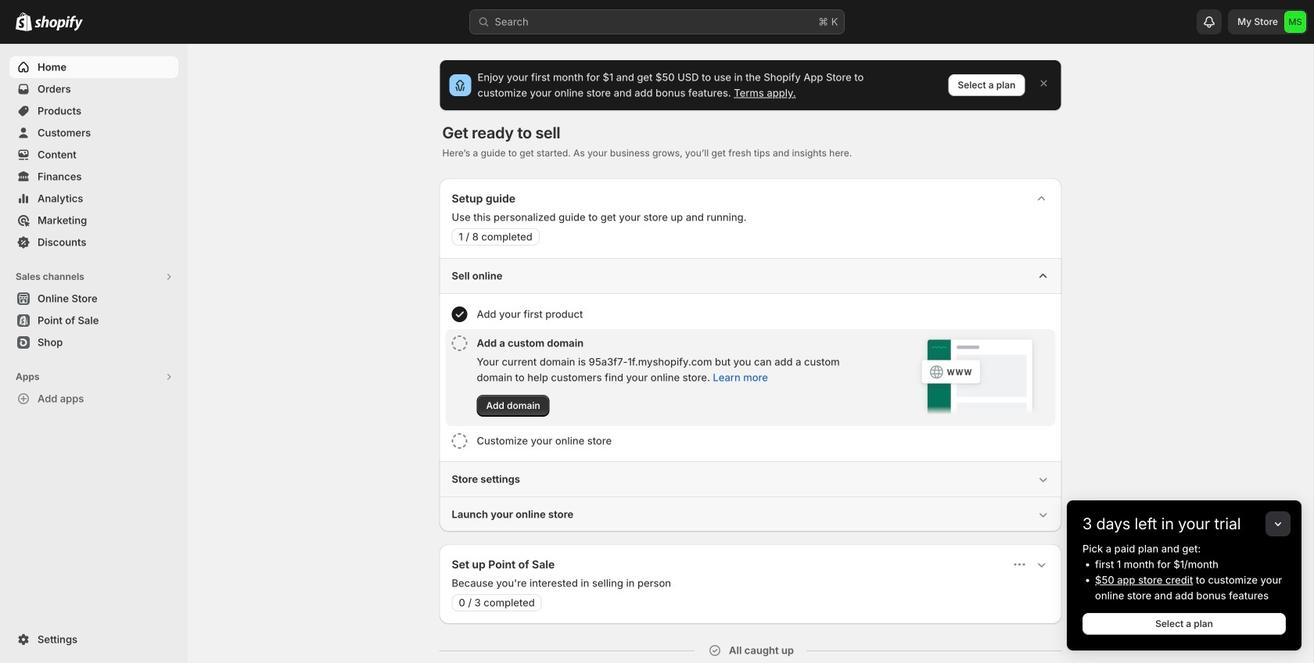 Task type: describe. For each thing, give the bounding box(es) containing it.
add your first product group
[[446, 300, 1056, 329]]

guide categories group
[[439, 258, 1062, 532]]

add a custom domain group
[[446, 329, 1056, 426]]

1 horizontal spatial shopify image
[[34, 15, 83, 31]]

mark add a custom domain as done image
[[452, 336, 467, 351]]

0 horizontal spatial shopify image
[[16, 12, 32, 31]]

sell online group
[[439, 258, 1062, 462]]

my store image
[[1285, 11, 1306, 33]]



Task type: vqa. For each thing, say whether or not it's contained in the screenshot.
Add
no



Task type: locate. For each thing, give the bounding box(es) containing it.
customize your online store group
[[446, 427, 1056, 455]]

mark customize your online store as done image
[[452, 433, 467, 449]]

mark add your first product as not done image
[[452, 307, 467, 322]]

setup guide region
[[439, 178, 1062, 532]]

shopify image
[[16, 12, 32, 31], [34, 15, 83, 31]]



